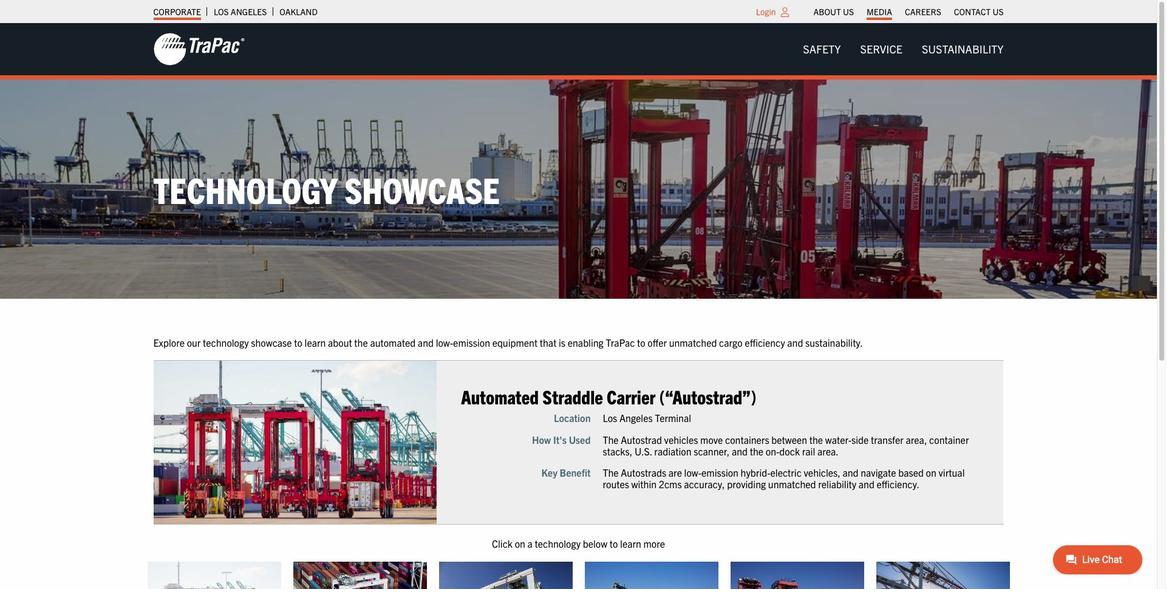 Task type: locate. For each thing, give the bounding box(es) containing it.
location
[[554, 412, 591, 424]]

the left water-
[[810, 433, 823, 446]]

low- right automated
[[436, 336, 453, 348]]

low- right are
[[684, 467, 702, 479]]

0 horizontal spatial learn
[[305, 336, 326, 348]]

us right contact
[[993, 6, 1004, 17]]

learn left 'about'
[[305, 336, 326, 348]]

los up "corporate" image
[[214, 6, 229, 17]]

unmatched
[[669, 336, 717, 348], [768, 478, 816, 490]]

angeles left the oakland on the top left of page
[[231, 6, 267, 17]]

the
[[354, 336, 368, 348], [810, 433, 823, 446], [750, 445, 764, 457]]

("autostrad")
[[659, 385, 757, 408]]

0 horizontal spatial los
[[214, 6, 229, 17]]

click on a technology below to learn more
[[492, 538, 665, 550]]

los inside automated straddle carrier ("autostrad") "main content"
[[603, 412, 617, 424]]

to right 'showcase'
[[294, 336, 302, 348]]

area.
[[818, 445, 839, 457]]

us right about at the top right of the page
[[843, 6, 854, 17]]

technology right our
[[203, 336, 249, 348]]

straddle
[[543, 385, 603, 408]]

reliability
[[818, 478, 857, 490]]

2 the from the top
[[603, 467, 619, 479]]

0 vertical spatial trapac los angeles automated straddle carrier image
[[153, 361, 437, 524]]

1 horizontal spatial us
[[993, 6, 1004, 17]]

low-
[[436, 336, 453, 348], [684, 467, 702, 479]]

los down automated straddle carrier ("autostrad")
[[603, 412, 617, 424]]

1 horizontal spatial emission
[[702, 467, 739, 479]]

sustainability
[[922, 42, 1004, 56]]

are
[[669, 467, 682, 479]]

on left a
[[515, 538, 525, 550]]

emission left equipment
[[453, 336, 490, 348]]

corporate image
[[153, 32, 245, 66]]

that
[[540, 336, 557, 348]]

the left on-
[[750, 445, 764, 457]]

containers
[[725, 433, 769, 446]]

how
[[532, 433, 551, 446]]

learn
[[305, 336, 326, 348], [620, 538, 641, 550]]

stacks,
[[603, 445, 633, 457]]

menu bar up service
[[807, 3, 1010, 20]]

providing
[[727, 478, 766, 490]]

about us link
[[814, 3, 854, 20]]

1 vertical spatial unmatched
[[768, 478, 816, 490]]

1 the from the top
[[603, 433, 619, 446]]

1 horizontal spatial unmatched
[[768, 478, 816, 490]]

1 vertical spatial low-
[[684, 467, 702, 479]]

0 vertical spatial menu bar
[[807, 3, 1010, 20]]

transfer
[[871, 433, 904, 446]]

menu bar
[[807, 3, 1010, 20], [794, 37, 1014, 61]]

media link
[[867, 3, 892, 20]]

key benefit
[[542, 467, 591, 479]]

0 vertical spatial learn
[[305, 336, 326, 348]]

los angeles link
[[214, 3, 267, 20]]

corporate
[[153, 6, 201, 17]]

on
[[926, 467, 937, 479], [515, 538, 525, 550]]

emission inside the autostrads are low-emission hybrid-electric vehicles, and navigate based on virtual routes within 2cms accuracy, providing unmatched reliability and efficiency.
[[702, 467, 739, 479]]

menu bar down careers
[[794, 37, 1014, 61]]

1 horizontal spatial technology
[[535, 538, 581, 550]]

0 vertical spatial low-
[[436, 336, 453, 348]]

showcase
[[345, 167, 500, 211]]

media
[[867, 6, 892, 17]]

vehicles,
[[804, 467, 841, 479]]

navigate
[[861, 467, 896, 479]]

technology
[[203, 336, 249, 348], [535, 538, 581, 550]]

us
[[843, 6, 854, 17], [993, 6, 1004, 17]]

routes
[[603, 478, 629, 490]]

1 horizontal spatial los
[[603, 412, 617, 424]]

sustainability.
[[806, 336, 863, 348]]

angeles inside los angeles link
[[231, 6, 267, 17]]

emission down scanner,
[[702, 467, 739, 479]]

to right below
[[610, 538, 618, 550]]

0 horizontal spatial us
[[843, 6, 854, 17]]

about
[[814, 6, 841, 17]]

to
[[294, 336, 302, 348], [637, 336, 646, 348], [610, 538, 618, 550]]

trapac
[[606, 336, 635, 348]]

the right 'about'
[[354, 336, 368, 348]]

0 horizontal spatial angeles
[[231, 6, 267, 17]]

more
[[644, 538, 665, 550]]

key
[[542, 467, 558, 479]]

1 us from the left
[[843, 6, 854, 17]]

and up hybrid-
[[732, 445, 748, 457]]

and left navigate
[[843, 467, 859, 479]]

1 horizontal spatial angeles
[[620, 412, 653, 424]]

los
[[214, 6, 229, 17], [603, 412, 617, 424]]

the down stacks,
[[603, 467, 619, 479]]

scanner,
[[694, 445, 730, 457]]

careers
[[905, 6, 941, 17]]

1 horizontal spatial the
[[750, 445, 764, 457]]

learn left more at the bottom right of page
[[620, 538, 641, 550]]

technology
[[153, 167, 337, 211]]

1 vertical spatial the
[[603, 467, 619, 479]]

trapac los angeles automated straddle carrier image
[[153, 361, 437, 524], [147, 562, 281, 589]]

1 vertical spatial on
[[515, 538, 525, 550]]

1 horizontal spatial to
[[610, 538, 618, 550]]

us inside "link"
[[993, 6, 1004, 17]]

0 vertical spatial unmatched
[[669, 336, 717, 348]]

0 horizontal spatial technology
[[203, 336, 249, 348]]

1 horizontal spatial learn
[[620, 538, 641, 550]]

1 vertical spatial angeles
[[620, 412, 653, 424]]

and
[[418, 336, 434, 348], [787, 336, 803, 348], [732, 445, 748, 457], [843, 467, 859, 479], [859, 478, 875, 490]]

2 horizontal spatial the
[[810, 433, 823, 446]]

the left autostrad at the right of the page
[[603, 433, 619, 446]]

menu bar containing about us
[[807, 3, 1010, 20]]

accuracy,
[[684, 478, 725, 490]]

angeles up autostrad at the right of the page
[[620, 412, 653, 424]]

emission
[[453, 336, 490, 348], [702, 467, 739, 479]]

0 vertical spatial angeles
[[231, 6, 267, 17]]

autostrads
[[621, 467, 667, 479]]

automated straddle carrier ("autostrad") main content
[[141, 335, 1166, 589]]

showcase
[[251, 336, 292, 348]]

0 horizontal spatial to
[[294, 336, 302, 348]]

careers link
[[905, 3, 941, 20]]

within
[[632, 478, 657, 490]]

offer
[[648, 336, 667, 348]]

the inside the autostrad vehicles move containers between the water-side transfer area, container stacks, u.s. radiation scanner, and the on-dock rail area.
[[603, 433, 619, 446]]

to left offer
[[637, 336, 646, 348]]

1 vertical spatial menu bar
[[794, 37, 1014, 61]]

the
[[603, 433, 619, 446], [603, 467, 619, 479]]

2 horizontal spatial to
[[637, 336, 646, 348]]

1 vertical spatial learn
[[620, 538, 641, 550]]

0 vertical spatial the
[[603, 433, 619, 446]]

us for about us
[[843, 6, 854, 17]]

1 vertical spatial los
[[603, 412, 617, 424]]

1 horizontal spatial low-
[[684, 467, 702, 479]]

0 vertical spatial emission
[[453, 336, 490, 348]]

unmatched down dock
[[768, 478, 816, 490]]

the inside the autostrads are low-emission hybrid-electric vehicles, and navigate based on virtual routes within 2cms accuracy, providing unmatched reliability and efficiency.
[[603, 467, 619, 479]]

unmatched right offer
[[669, 336, 717, 348]]

cargo
[[719, 336, 743, 348]]

0 vertical spatial los
[[214, 6, 229, 17]]

los angeles terminal
[[603, 412, 691, 424]]

2cms
[[659, 478, 682, 490]]

and right reliability
[[859, 478, 875, 490]]

angeles inside automated straddle carrier ("autostrad") "main content"
[[620, 412, 653, 424]]

carrier
[[607, 385, 656, 408]]

0 vertical spatial on
[[926, 467, 937, 479]]

technology right a
[[535, 538, 581, 550]]

on right based
[[926, 467, 937, 479]]

automated
[[370, 336, 416, 348]]

1 vertical spatial emission
[[702, 467, 739, 479]]

is
[[559, 336, 566, 348]]

1 horizontal spatial on
[[926, 467, 937, 479]]

angeles
[[231, 6, 267, 17], [620, 412, 653, 424]]

click
[[492, 538, 513, 550]]

2 us from the left
[[993, 6, 1004, 17]]

the for the autostrads are low-emission hybrid-electric vehicles, and navigate based on virtual routes within 2cms accuracy, providing unmatched reliability and efficiency.
[[603, 467, 619, 479]]



Task type: vqa. For each thing, say whether or not it's contained in the screenshot.
'View Open Positions'
no



Task type: describe. For each thing, give the bounding box(es) containing it.
water-
[[825, 433, 852, 446]]

contact us link
[[954, 3, 1004, 20]]

move
[[700, 433, 723, 446]]

terminal
[[655, 412, 691, 424]]

trapac los angeles automated radiation scanning image
[[731, 562, 864, 589]]

service link
[[851, 37, 912, 61]]

dock
[[780, 445, 800, 457]]

explore our technology showcase to learn about the automated and low-emission equipment that is enabling trapac to offer unmatched cargo efficiency and sustainability.
[[153, 336, 863, 348]]

light image
[[781, 7, 789, 17]]

equipment
[[492, 336, 538, 348]]

0 vertical spatial technology
[[203, 336, 249, 348]]

0 horizontal spatial on
[[515, 538, 525, 550]]

container
[[930, 433, 969, 446]]

hybrid-
[[741, 467, 771, 479]]

0 horizontal spatial the
[[354, 336, 368, 348]]

angeles for los angeles
[[231, 6, 267, 17]]

side
[[852, 433, 869, 446]]

automated
[[461, 385, 539, 408]]

enabling
[[568, 336, 604, 348]]

efficiency
[[745, 336, 785, 348]]

radiation
[[654, 445, 692, 457]]

the autostrad vehicles move containers between the water-side transfer area, container stacks, u.s. radiation scanner, and the on-dock rail area.
[[603, 433, 969, 457]]

and inside the autostrad vehicles move containers between the water-side transfer area, container stacks, u.s. radiation scanner, and the on-dock rail area.
[[732, 445, 748, 457]]

0 horizontal spatial emission
[[453, 336, 490, 348]]

between
[[772, 433, 807, 446]]

used
[[569, 433, 591, 446]]

1 vertical spatial technology
[[535, 538, 581, 550]]

us for contact us
[[993, 6, 1004, 17]]

about us
[[814, 6, 854, 17]]

the for the autostrad vehicles move containers between the water-side transfer area, container stacks, u.s. radiation scanner, and the on-dock rail area.
[[603, 433, 619, 446]]

on-
[[766, 445, 780, 457]]

safety link
[[794, 37, 851, 61]]

efficiency.
[[877, 478, 920, 490]]

benefit
[[560, 467, 591, 479]]

below
[[583, 538, 608, 550]]

electric
[[771, 467, 802, 479]]

virtual
[[939, 467, 965, 479]]

it's
[[553, 433, 567, 446]]

u.s.
[[635, 445, 652, 457]]

unmatched inside the autostrads are low-emission hybrid-electric vehicles, and navigate based on virtual routes within 2cms accuracy, providing unmatched reliability and efficiency.
[[768, 478, 816, 490]]

service
[[861, 42, 903, 56]]

1 vertical spatial trapac los angeles automated straddle carrier image
[[147, 562, 281, 589]]

the autostrads are low-emission hybrid-electric vehicles, and navigate based on virtual routes within 2cms accuracy, providing unmatched reliability and efficiency.
[[603, 467, 965, 490]]

menu bar containing safety
[[794, 37, 1014, 61]]

based
[[899, 467, 924, 479]]

safety
[[803, 42, 841, 56]]

our
[[187, 336, 201, 348]]

autostrad
[[621, 433, 662, 446]]

sustainability link
[[912, 37, 1014, 61]]

contact us
[[954, 6, 1004, 17]]

los for los angeles
[[214, 6, 229, 17]]

0 horizontal spatial unmatched
[[669, 336, 717, 348]]

rail
[[802, 445, 815, 457]]

los for los angeles terminal
[[603, 412, 617, 424]]

area,
[[906, 433, 927, 446]]

oakland
[[280, 6, 318, 17]]

contact
[[954, 6, 991, 17]]

vehicles
[[664, 433, 698, 446]]

automated straddle carrier ("autostrad")
[[461, 385, 757, 408]]

a
[[528, 538, 533, 550]]

low- inside the autostrads are low-emission hybrid-electric vehicles, and navigate based on virtual routes within 2cms accuracy, providing unmatched reliability and efficiency.
[[684, 467, 702, 479]]

login
[[756, 6, 776, 17]]

corporate link
[[153, 3, 201, 20]]

technology showcase
[[153, 167, 500, 211]]

trapac los angeles automated stacking crane image
[[293, 562, 427, 589]]

and right automated
[[418, 336, 434, 348]]

login link
[[756, 6, 776, 17]]

explore
[[153, 336, 185, 348]]

0 horizontal spatial low-
[[436, 336, 453, 348]]

on inside the autostrads are low-emission hybrid-electric vehicles, and navigate based on virtual routes within 2cms accuracy, providing unmatched reliability and efficiency.
[[926, 467, 937, 479]]

how it's used
[[532, 433, 591, 446]]

and right efficiency
[[787, 336, 803, 348]]

los angeles
[[214, 6, 267, 17]]

angeles for los angeles terminal
[[620, 412, 653, 424]]

about
[[328, 336, 352, 348]]

oakland link
[[280, 3, 318, 20]]



